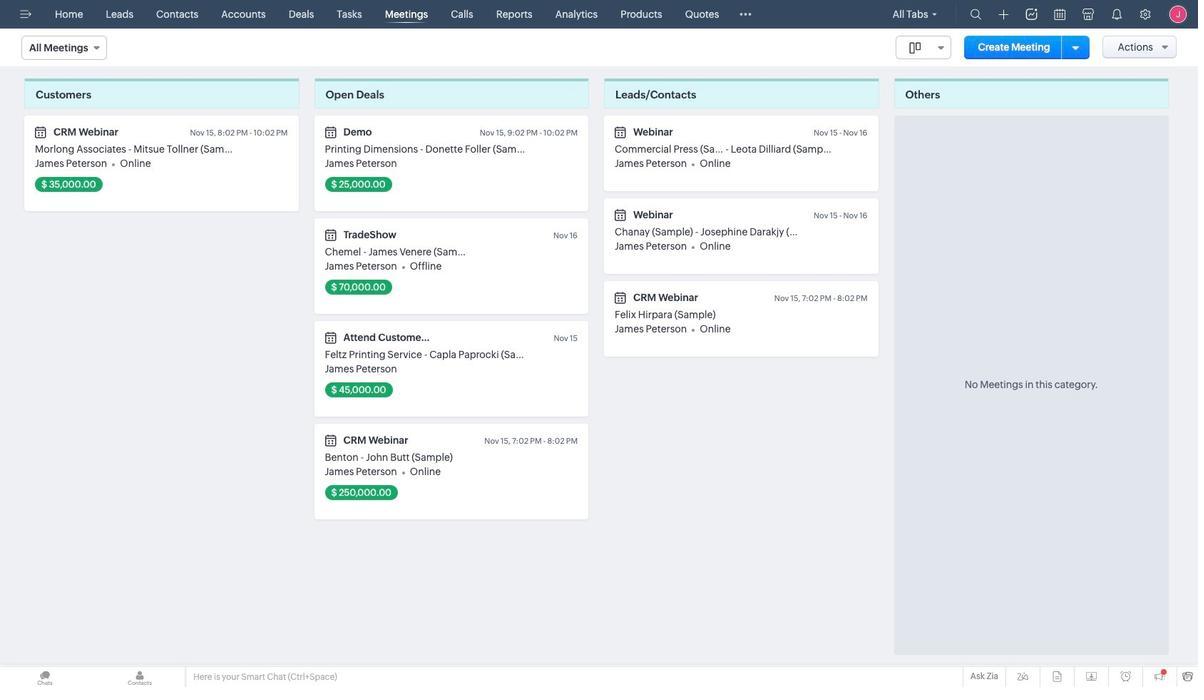 Task type: describe. For each thing, give the bounding box(es) containing it.
quick actions image
[[999, 9, 1009, 20]]

configure settings image
[[1140, 9, 1152, 20]]

contacts image
[[95, 667, 185, 687]]

calendar image
[[1055, 9, 1066, 20]]

marketplace image
[[1083, 9, 1094, 20]]

sales motivator image
[[1026, 9, 1038, 20]]

notifications image
[[1112, 9, 1123, 20]]



Task type: vqa. For each thing, say whether or not it's contained in the screenshot.
Marketplace image
yes



Task type: locate. For each thing, give the bounding box(es) containing it.
search image
[[971, 9, 982, 20]]

chats image
[[0, 667, 90, 687]]



